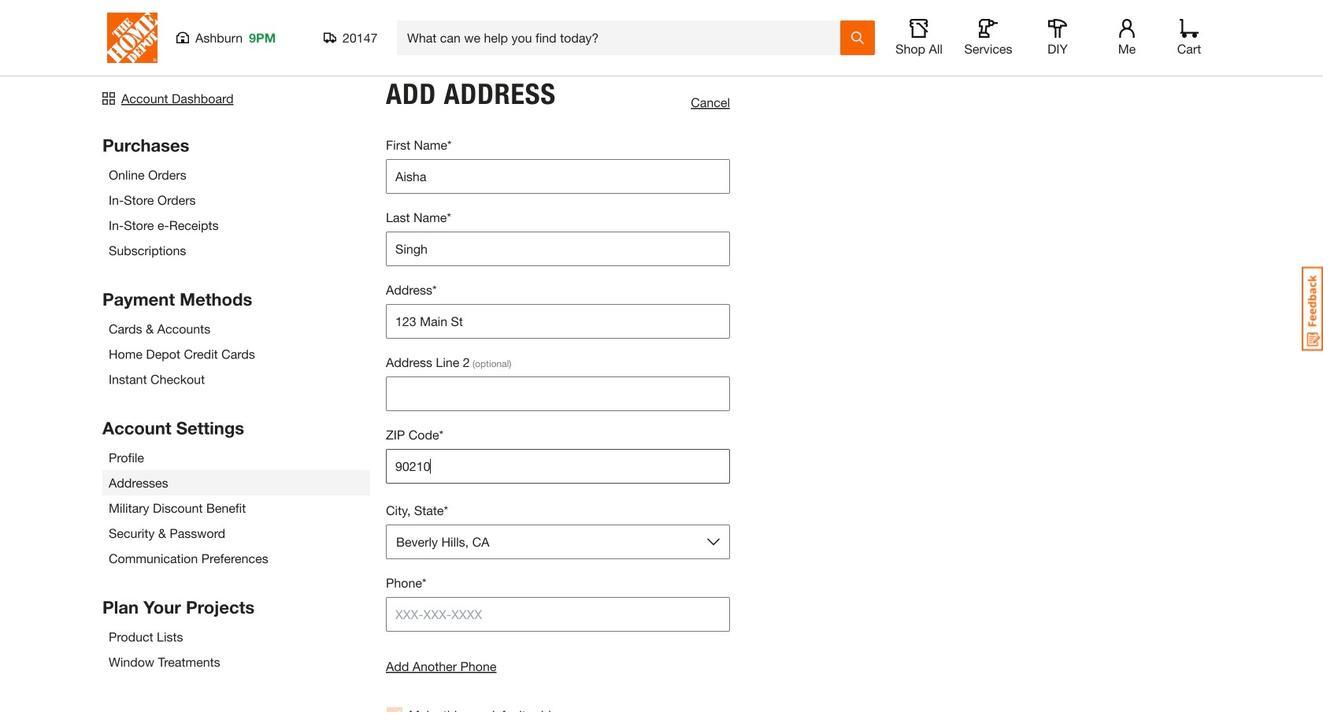 Task type: vqa. For each thing, say whether or not it's contained in the screenshot.
we
no



Task type: locate. For each thing, give the bounding box(es) containing it.
None text field
[[386, 159, 730, 194]]

XXX-XXX-XXXX text field
[[386, 597, 730, 632]]

the home depot logo image
[[107, 13, 158, 63]]

What can we help you find today? search field
[[407, 21, 840, 54]]

None text field
[[386, 232, 730, 266], [386, 304, 730, 339], [386, 377, 730, 411], [386, 449, 730, 484], [386, 232, 730, 266], [386, 304, 730, 339], [386, 377, 730, 411], [386, 449, 730, 484]]

None button
[[386, 525, 730, 559]]



Task type: describe. For each thing, give the bounding box(es) containing it.
feedback link image
[[1302, 266, 1324, 351]]



